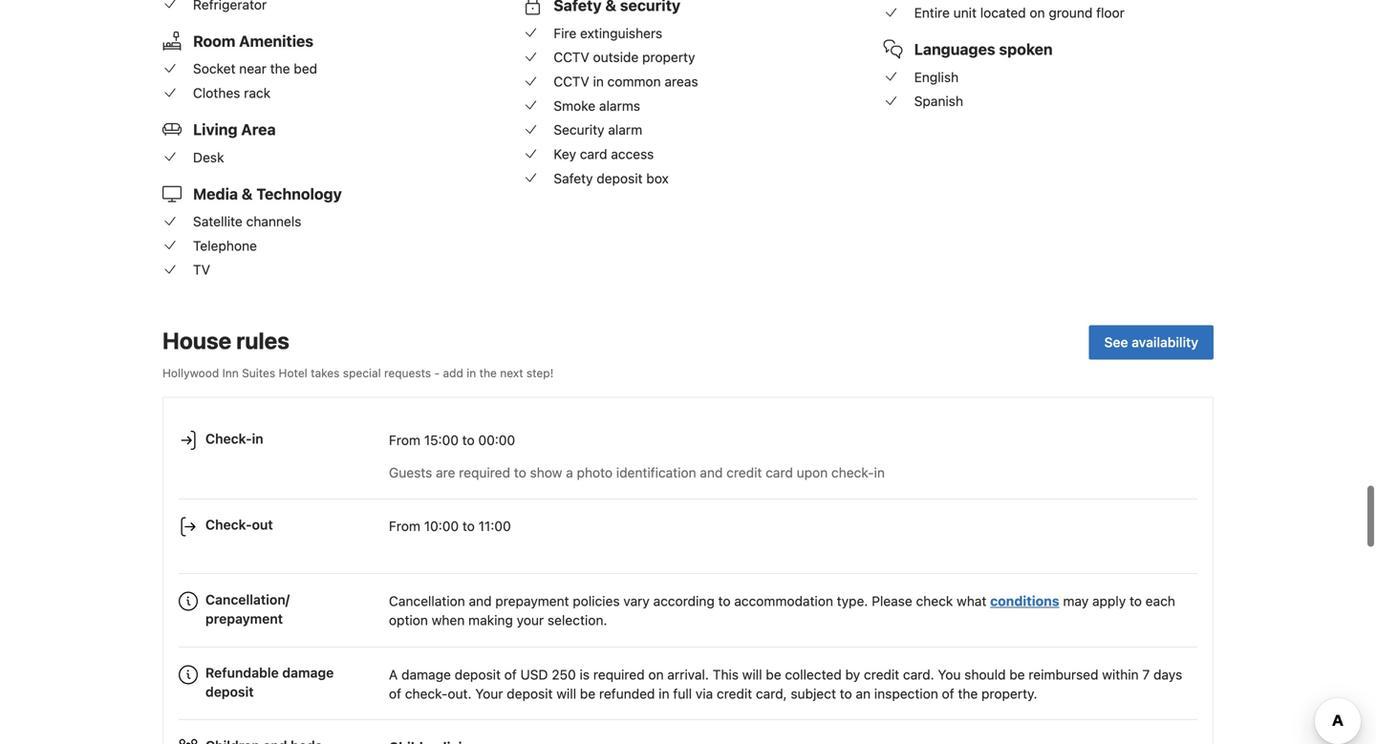 Task type: vqa. For each thing, say whether or not it's contained in the screenshot.
'required' in the A damage deposit of USD 250 is required on arrival. This will be collected by credit card. You should be reimbursed within 7 days of check-out. Your deposit will be refunded in full via credit card, subject to an inspection of the property.
yes



Task type: locate. For each thing, give the bounding box(es) containing it.
2 from from the top
[[389, 519, 420, 534]]

your
[[517, 613, 544, 628]]

in
[[593, 74, 604, 89], [467, 367, 476, 380], [252, 431, 263, 447], [874, 465, 885, 481], [659, 686, 670, 702]]

in right upon
[[874, 465, 885, 481]]

damage right a
[[401, 667, 451, 683]]

be
[[766, 667, 781, 683], [1009, 667, 1025, 683], [580, 686, 596, 702]]

damage inside refundable damage deposit
[[282, 665, 334, 681]]

show
[[530, 465, 562, 481]]

1 horizontal spatial on
[[1030, 5, 1045, 21]]

within
[[1102, 667, 1139, 683]]

this
[[713, 667, 739, 683]]

of down a
[[389, 686, 401, 702]]

see availability
[[1104, 335, 1198, 350]]

required up refunded on the bottom left of the page
[[593, 667, 645, 683]]

check- up cancellation/
[[205, 517, 252, 533]]

is
[[580, 667, 590, 683]]

1 vertical spatial from
[[389, 519, 420, 534]]

0 horizontal spatial and
[[469, 594, 492, 609]]

0 vertical spatial check-
[[205, 431, 252, 447]]

1 vertical spatial check-
[[405, 686, 448, 702]]

may
[[1063, 594, 1089, 609]]

and right identification
[[700, 465, 723, 481]]

0 vertical spatial and
[[700, 465, 723, 481]]

on
[[1030, 5, 1045, 21], [648, 667, 664, 683]]

0 horizontal spatial be
[[580, 686, 596, 702]]

0 vertical spatial will
[[742, 667, 762, 683]]

1 vertical spatial the
[[479, 367, 497, 380]]

0 vertical spatial the
[[270, 61, 290, 77]]

credit left upon
[[727, 465, 762, 481]]

be up property.
[[1009, 667, 1025, 683]]

cctv
[[554, 49, 589, 65], [554, 74, 589, 89]]

cctv for cctv outside property
[[554, 49, 589, 65]]

250
[[552, 667, 576, 683]]

prepayment up your
[[495, 594, 569, 609]]

will right this
[[742, 667, 762, 683]]

hollywood inn suites hotel takes special requests - add in the next step!
[[162, 367, 554, 380]]

0 vertical spatial cctv
[[554, 49, 589, 65]]

1 vertical spatial prepayment
[[205, 611, 283, 627]]

1 vertical spatial required
[[593, 667, 645, 683]]

may apply to each option when making your selection.
[[389, 594, 1175, 628]]

deposit down refundable in the left bottom of the page
[[205, 684, 254, 700]]

from up guests
[[389, 432, 420, 448]]

in up smoke alarms
[[593, 74, 604, 89]]

and up 'making'
[[469, 594, 492, 609]]

1 vertical spatial and
[[469, 594, 492, 609]]

-
[[434, 367, 440, 380]]

1 vertical spatial on
[[648, 667, 664, 683]]

from 15:00 to 00:00
[[389, 432, 515, 448]]

will
[[742, 667, 762, 683], [556, 686, 576, 702]]

the down should on the right of the page
[[958, 686, 978, 702]]

to left each
[[1130, 594, 1142, 609]]

check- for in
[[205, 431, 252, 447]]

to left the show
[[514, 465, 526, 481]]

required
[[459, 465, 510, 481], [593, 667, 645, 683]]

to left an
[[840, 686, 852, 702]]

0 horizontal spatial damage
[[282, 665, 334, 681]]

2 check- from the top
[[205, 517, 252, 533]]

cancellation and prepayment policies vary according to accommodation type. please check what conditions
[[389, 594, 1060, 609]]

guests are required to show a photo identification and credit card upon check-in
[[389, 465, 885, 481]]

0 horizontal spatial on
[[648, 667, 664, 683]]

photo
[[577, 465, 613, 481]]

from for from 10:00 to 11:00
[[389, 519, 420, 534]]

house
[[162, 328, 231, 354]]

prepayment down cancellation/
[[205, 611, 283, 627]]

clothes
[[193, 85, 240, 101]]

cancellation
[[389, 594, 465, 609]]

from left 10:00
[[389, 519, 420, 534]]

required down the 00:00
[[459, 465, 510, 481]]

in inside a damage deposit of usd 250 is required on arrival. this will be collected by credit card. you should be reimbursed within 7 days of check-out. your deposit will be refunded in full via credit card, subject to an inspection of the property.
[[659, 686, 670, 702]]

prepayment
[[495, 594, 569, 609], [205, 611, 283, 627]]

add
[[443, 367, 463, 380]]

1 vertical spatial credit
[[864, 667, 899, 683]]

the left the next
[[479, 367, 497, 380]]

check- down inn
[[205, 431, 252, 447]]

entire unit located on ground floor
[[914, 5, 1125, 21]]

damage right refundable in the left bottom of the page
[[282, 665, 334, 681]]

0 horizontal spatial card
[[580, 146, 607, 162]]

be down is
[[580, 686, 596, 702]]

next
[[500, 367, 523, 380]]

should
[[965, 667, 1006, 683]]

from 10:00 to 11:00
[[389, 519, 511, 534]]

2 horizontal spatial be
[[1009, 667, 1025, 683]]

an
[[856, 686, 871, 702]]

10:00
[[424, 519, 459, 534]]

1 cctv from the top
[[554, 49, 589, 65]]

check-in
[[205, 431, 263, 447]]

security
[[554, 122, 604, 138]]

out
[[252, 517, 273, 533]]

credit down this
[[717, 686, 752, 702]]

satellite
[[193, 214, 243, 229]]

from
[[389, 432, 420, 448], [389, 519, 420, 534]]

1 check- from the top
[[205, 431, 252, 447]]

0 horizontal spatial prepayment
[[205, 611, 283, 627]]

subject
[[791, 686, 836, 702]]

1 vertical spatial cctv
[[554, 74, 589, 89]]

on left the arrival.
[[648, 667, 664, 683]]

1 horizontal spatial damage
[[401, 667, 451, 683]]

conditions
[[990, 594, 1060, 609]]

credit up an
[[864, 667, 899, 683]]

1 horizontal spatial be
[[766, 667, 781, 683]]

1 horizontal spatial required
[[593, 667, 645, 683]]

telephone
[[193, 238, 257, 254]]

the left bed
[[270, 61, 290, 77]]

card left upon
[[766, 465, 793, 481]]

1 horizontal spatial and
[[700, 465, 723, 481]]

availability
[[1132, 335, 1198, 350]]

to inside a damage deposit of usd 250 is required on arrival. this will be collected by credit card. you should be reimbursed within 7 days of check-out. your deposit will be refunded in full via credit card, subject to an inspection of the property.
[[840, 686, 852, 702]]

property.
[[982, 686, 1037, 702]]

1 from from the top
[[389, 432, 420, 448]]

near
[[239, 61, 267, 77]]

floor
[[1096, 5, 1125, 21]]

check- for out
[[205, 517, 252, 533]]

card down the security alarm
[[580, 146, 607, 162]]

each
[[1146, 594, 1175, 609]]

1 horizontal spatial card
[[766, 465, 793, 481]]

0 horizontal spatial check-
[[405, 686, 448, 702]]

required inside a damage deposit of usd 250 is required on arrival. this will be collected by credit card. you should be reimbursed within 7 days of check-out. your deposit will be refunded in full via credit card, subject to an inspection of the property.
[[593, 667, 645, 683]]

1 vertical spatial will
[[556, 686, 576, 702]]

cctv up smoke
[[554, 74, 589, 89]]

spoken
[[999, 40, 1053, 58]]

check
[[916, 594, 953, 609]]

check- right upon
[[831, 465, 874, 481]]

socket
[[193, 61, 236, 77]]

by
[[845, 667, 860, 683]]

0 horizontal spatial the
[[270, 61, 290, 77]]

tv
[[193, 262, 210, 278]]

of left usd
[[504, 667, 517, 683]]

2 horizontal spatial the
[[958, 686, 978, 702]]

1 vertical spatial check-
[[205, 517, 252, 533]]

0 vertical spatial prepayment
[[495, 594, 569, 609]]

upon
[[797, 465, 828, 481]]

arrival.
[[667, 667, 709, 683]]

are
[[436, 465, 455, 481]]

damage inside a damage deposit of usd 250 is required on arrival. this will be collected by credit card. you should be reimbursed within 7 days of check-out. your deposit will be refunded in full via credit card, subject to an inspection of the property.
[[401, 667, 451, 683]]

0 vertical spatial card
[[580, 146, 607, 162]]

in left full
[[659, 686, 670, 702]]

1 horizontal spatial prepayment
[[495, 594, 569, 609]]

check- left your
[[405, 686, 448, 702]]

card
[[580, 146, 607, 162], [766, 465, 793, 481]]

to right according
[[718, 594, 731, 609]]

in right add
[[467, 367, 476, 380]]

cctv down fire
[[554, 49, 589, 65]]

will down 250
[[556, 686, 576, 702]]

special
[[343, 367, 381, 380]]

damage for refundable
[[282, 665, 334, 681]]

15:00
[[424, 432, 459, 448]]

be up card,
[[766, 667, 781, 683]]

card.
[[903, 667, 934, 683]]

0 horizontal spatial required
[[459, 465, 510, 481]]

please
[[872, 594, 912, 609]]

of down the you
[[942, 686, 954, 702]]

0 vertical spatial from
[[389, 432, 420, 448]]

media & technology
[[193, 185, 342, 203]]

and
[[700, 465, 723, 481], [469, 594, 492, 609]]

policies
[[573, 594, 620, 609]]

technology
[[256, 185, 342, 203]]

on left ground
[[1030, 5, 1045, 21]]

2 cctv from the top
[[554, 74, 589, 89]]

2 vertical spatial the
[[958, 686, 978, 702]]

0 vertical spatial check-
[[831, 465, 874, 481]]

to
[[462, 432, 475, 448], [514, 465, 526, 481], [462, 519, 475, 534], [718, 594, 731, 609], [1130, 594, 1142, 609], [840, 686, 852, 702]]

accommodation
[[734, 594, 833, 609]]



Task type: describe. For each thing, give the bounding box(es) containing it.
on inside a damage deposit of usd 250 is required on arrival. this will be collected by credit card. you should be reimbursed within 7 days of check-out. your deposit will be refunded in full via credit card, subject to an inspection of the property.
[[648, 667, 664, 683]]

00:00
[[478, 432, 515, 448]]

damage for a
[[401, 667, 451, 683]]

refundable damage deposit
[[205, 665, 334, 700]]

inspection
[[874, 686, 938, 702]]

cctv for cctv in common areas
[[554, 74, 589, 89]]

2 vertical spatial credit
[[717, 686, 752, 702]]

access
[[611, 146, 654, 162]]

fire extinguishers
[[554, 25, 662, 41]]

languages
[[914, 40, 995, 58]]

rack
[[244, 85, 271, 101]]

box
[[646, 170, 669, 186]]

desk
[[193, 149, 224, 165]]

inn
[[222, 367, 239, 380]]

cctv outside property
[[554, 49, 695, 65]]

refunded
[[599, 686, 655, 702]]

living area
[[193, 120, 276, 139]]

room
[[193, 32, 235, 50]]

clothes rack
[[193, 85, 271, 101]]

deposit inside refundable damage deposit
[[205, 684, 254, 700]]

hollywood
[[162, 367, 219, 380]]

the inside a damage deposit of usd 250 is required on arrival. this will be collected by credit card. you should be reimbursed within 7 days of check-out. your deposit will be refunded in full via credit card, subject to an inspection of the property.
[[958, 686, 978, 702]]

see
[[1104, 335, 1128, 350]]

via
[[696, 686, 713, 702]]

making
[[468, 613, 513, 628]]

11:00
[[478, 519, 511, 534]]

security alarm
[[554, 122, 642, 138]]

1 horizontal spatial check-
[[831, 465, 874, 481]]

see availability button
[[1089, 326, 1214, 360]]

&
[[242, 185, 253, 203]]

key card access
[[554, 146, 654, 162]]

takes
[[311, 367, 340, 380]]

amenities
[[239, 32, 314, 50]]

house rules
[[162, 328, 289, 354]]

deposit down access
[[597, 170, 643, 186]]

key
[[554, 146, 576, 162]]

0 vertical spatial required
[[459, 465, 510, 481]]

1 vertical spatial card
[[766, 465, 793, 481]]

0 vertical spatial credit
[[727, 465, 762, 481]]

identification
[[616, 465, 696, 481]]

check- inside a damage deposit of usd 250 is required on arrival. this will be collected by credit card. you should be reimbursed within 7 days of check-out. your deposit will be refunded in full via credit card, subject to an inspection of the property.
[[405, 686, 448, 702]]

cancellation/
[[205, 592, 290, 608]]

reimbursed
[[1029, 667, 1099, 683]]

type.
[[837, 594, 868, 609]]

areas
[[665, 74, 698, 89]]

a
[[389, 667, 398, 683]]

prepayment inside cancellation/ prepayment
[[205, 611, 283, 627]]

0 vertical spatial on
[[1030, 5, 1045, 21]]

when
[[432, 613, 465, 628]]

to inside may apply to each option when making your selection.
[[1130, 594, 1142, 609]]

cancellation/ prepayment
[[205, 592, 290, 627]]

located
[[980, 5, 1026, 21]]

deposit up your
[[455, 667, 501, 683]]

vary
[[623, 594, 650, 609]]

satellite channels
[[193, 214, 301, 229]]

safety deposit box
[[554, 170, 669, 186]]

1 horizontal spatial will
[[742, 667, 762, 683]]

outside
[[593, 49, 639, 65]]

0 horizontal spatial will
[[556, 686, 576, 702]]

socket near the bed
[[193, 61, 317, 77]]

your
[[475, 686, 503, 702]]

to right 15:00 on the bottom left
[[462, 432, 475, 448]]

selection.
[[548, 613, 607, 628]]

requests
[[384, 367, 431, 380]]

entire
[[914, 5, 950, 21]]

7
[[1142, 667, 1150, 683]]

apply
[[1092, 594, 1126, 609]]

property
[[642, 49, 695, 65]]

out.
[[448, 686, 472, 702]]

media
[[193, 185, 238, 203]]

step!
[[527, 367, 554, 380]]

card,
[[756, 686, 787, 702]]

living
[[193, 120, 238, 139]]

guests
[[389, 465, 432, 481]]

collected
[[785, 667, 842, 683]]

you
[[938, 667, 961, 683]]

languages spoken
[[914, 40, 1053, 58]]

deposit down usd
[[507, 686, 553, 702]]

what
[[957, 594, 987, 609]]

1 horizontal spatial the
[[479, 367, 497, 380]]

a damage deposit of usd 250 is required on arrival. this will be collected by credit card. you should be reimbursed within 7 days of check-out. your deposit will be refunded in full via credit card, subject to an inspection of the property.
[[389, 667, 1182, 702]]

according
[[653, 594, 715, 609]]

usd
[[520, 667, 548, 683]]

bed
[[294, 61, 317, 77]]

1 horizontal spatial of
[[504, 667, 517, 683]]

english
[[914, 69, 959, 85]]

hotel
[[279, 367, 307, 380]]

channels
[[246, 214, 301, 229]]

from for from 15:00 to 00:00
[[389, 432, 420, 448]]

check-out
[[205, 517, 273, 533]]

room amenities
[[193, 32, 314, 50]]

2 horizontal spatial of
[[942, 686, 954, 702]]

a
[[566, 465, 573, 481]]

refundable
[[205, 665, 279, 681]]

to left 11:00
[[462, 519, 475, 534]]

conditions link
[[990, 594, 1060, 609]]

rules
[[236, 328, 289, 354]]

0 horizontal spatial of
[[389, 686, 401, 702]]

extinguishers
[[580, 25, 662, 41]]

suites
[[242, 367, 275, 380]]

unit
[[953, 5, 977, 21]]

in down suites
[[252, 431, 263, 447]]

common
[[607, 74, 661, 89]]

smoke alarms
[[554, 98, 640, 114]]



